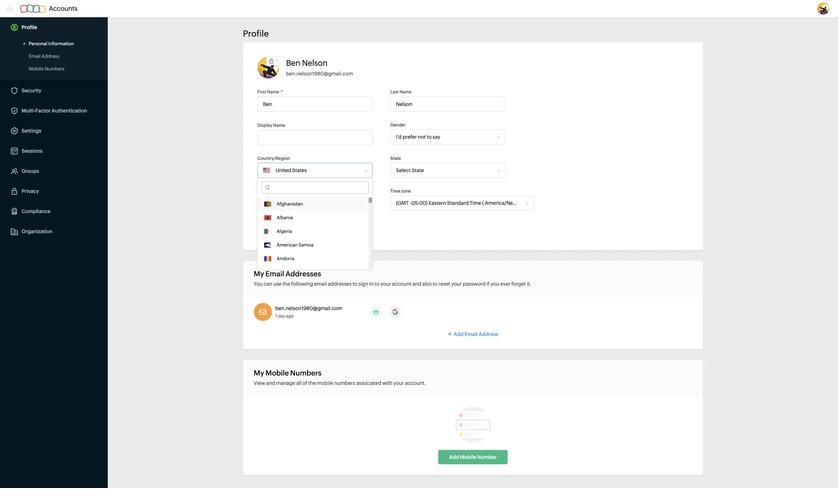 Task type: locate. For each thing, give the bounding box(es) containing it.
save button
[[258, 222, 294, 236]]

2 horizontal spatial mobile
[[460, 455, 477, 460]]

your right the reset
[[452, 281, 462, 287]]

last name
[[391, 90, 412, 95]]

add for add email address
[[454, 332, 464, 337]]

mprivacy image
[[267, 57, 277, 65]]

factor
[[35, 108, 51, 114]]

your right "with"
[[394, 380, 404, 386]]

ben.nelson1980@gmail.com down nelson
[[286, 71, 353, 77]]

the inside my mobile numbers view and manage all of the mobile numbers associated with your account.
[[309, 380, 316, 386]]

0 horizontal spatial address
[[42, 54, 59, 59]]

time
[[391, 189, 401, 194]]

1 horizontal spatial and
[[413, 281, 422, 287]]

0 vertical spatial email
[[29, 54, 41, 59]]

the right the of at the bottom left of page
[[309, 380, 316, 386]]

name
[[267, 90, 279, 95], [400, 90, 412, 95], [273, 123, 285, 128]]

0 vertical spatial ben.nelson1980@gmail.com
[[286, 71, 353, 77]]

my inside my mobile numbers view and manage all of the mobile numbers associated with your account.
[[254, 369, 264, 377]]

my mobile numbers view and manage all of the mobile numbers associated with your account.
[[254, 369, 426, 386]]

if
[[487, 281, 490, 287]]

1 vertical spatial email
[[266, 270, 284, 278]]

2 vertical spatial email
[[465, 332, 478, 337]]

Search... field
[[270, 182, 368, 193]]

1 horizontal spatial to
[[375, 281, 380, 287]]

your inside my mobile numbers view and manage all of the mobile numbers associated with your account.
[[394, 380, 404, 386]]

0 vertical spatial my
[[254, 270, 264, 278]]

0 vertical spatial mobile
[[29, 66, 44, 72]]

and left also
[[413, 281, 422, 287]]

to left "sign"
[[353, 281, 358, 287]]

email
[[29, 54, 41, 59], [266, 270, 284, 278], [465, 332, 478, 337]]

1 vertical spatial add
[[450, 455, 459, 460]]

first
[[258, 90, 267, 95]]

0 horizontal spatial email
[[29, 54, 41, 59]]

0 horizontal spatial profile
[[22, 24, 37, 30]]

ben
[[286, 59, 301, 68]]

mobile
[[29, 66, 44, 72], [266, 369, 289, 377], [460, 455, 477, 460]]

name left the *
[[267, 90, 279, 95]]

gender
[[391, 123, 406, 128]]

state
[[391, 156, 401, 161]]

the right use
[[283, 281, 290, 287]]

mobile inside my mobile numbers view and manage all of the mobile numbers associated with your account.
[[266, 369, 289, 377]]

it.
[[527, 281, 532, 287]]

3 to from the left
[[433, 281, 438, 287]]

1 vertical spatial the
[[309, 380, 316, 386]]

1 horizontal spatial email
[[266, 270, 284, 278]]

ben.nelson1980@gmail.com
[[286, 71, 353, 77], [276, 306, 343, 311]]

email
[[314, 281, 327, 287]]

to right also
[[433, 281, 438, 287]]

1 vertical spatial my
[[254, 369, 264, 377]]

password
[[463, 281, 486, 287]]

in
[[370, 281, 374, 287]]

0 horizontal spatial mobile
[[29, 66, 44, 72]]

sign
[[359, 281, 369, 287]]

my up the view
[[254, 369, 264, 377]]

0 vertical spatial address
[[42, 54, 59, 59]]

mobile for my
[[266, 369, 289, 377]]

mobile left number
[[460, 455, 477, 460]]

numbers inside my mobile numbers view and manage all of the mobile numbers associated with your account.
[[290, 369, 322, 377]]

american
[[277, 242, 298, 248]]

american samoa
[[277, 242, 314, 248]]

2 to from the left
[[375, 281, 380, 287]]

andorra
[[277, 256, 295, 261]]

0 vertical spatial numbers
[[45, 66, 65, 72]]

to
[[353, 281, 358, 287], [375, 281, 380, 287], [433, 281, 438, 287]]

my for my email addresses
[[254, 270, 264, 278]]

multi-factor authentication
[[22, 108, 87, 114]]

None text field
[[258, 97, 373, 112], [391, 97, 506, 112], [258, 97, 373, 112], [391, 97, 506, 112]]

compliance
[[22, 209, 51, 214]]

my inside my email addresses you can use the following email addresses to sign in to your account and also to reset your password if you ever forget it.
[[254, 270, 264, 278]]

1 my from the top
[[254, 270, 264, 278]]

my email addresses you can use the following email addresses to sign in to your account and also to reset your password if you ever forget it.
[[254, 270, 532, 287]]

can
[[264, 281, 273, 287]]

profile up mprivacy icon
[[243, 29, 269, 38]]

0 horizontal spatial and
[[266, 380, 275, 386]]

the
[[283, 281, 290, 287], [309, 380, 316, 386]]

personal information
[[29, 41, 74, 46]]

add for add mobile number
[[450, 455, 459, 460]]

None text field
[[258, 130, 373, 145]]

0 horizontal spatial the
[[283, 281, 290, 287]]

2 horizontal spatial to
[[433, 281, 438, 287]]

1 horizontal spatial your
[[394, 380, 404, 386]]

numbers down email address
[[45, 66, 65, 72]]

None field
[[391, 130, 498, 144], [270, 163, 362, 178], [391, 163, 498, 178], [258, 196, 365, 210], [391, 196, 527, 210], [391, 130, 498, 144], [270, 163, 362, 178], [391, 163, 498, 178], [258, 196, 365, 210], [391, 196, 527, 210]]

mobile down email address
[[29, 66, 44, 72]]

nelson
[[302, 59, 328, 68]]

your
[[381, 281, 391, 287], [452, 281, 462, 287], [394, 380, 404, 386]]

samoa
[[299, 242, 314, 248]]

my up "you"
[[254, 270, 264, 278]]

time zone
[[391, 189, 411, 194]]

1 to from the left
[[353, 281, 358, 287]]

profile
[[22, 24, 37, 30], [243, 29, 269, 38]]

my
[[254, 270, 264, 278], [254, 369, 264, 377]]

numbers up the of at the bottom left of page
[[290, 369, 322, 377]]

2 horizontal spatial email
[[465, 332, 478, 337]]

1 horizontal spatial mobile
[[266, 369, 289, 377]]

and right the view
[[266, 380, 275, 386]]

email for my
[[266, 270, 284, 278]]

information
[[48, 41, 74, 46]]

last
[[391, 90, 399, 95]]

and
[[413, 281, 422, 287], [266, 380, 275, 386]]

mobile up manage
[[266, 369, 289, 377]]

name right display
[[273, 123, 285, 128]]

2 vertical spatial mobile
[[460, 455, 477, 460]]

1 horizontal spatial numbers
[[290, 369, 322, 377]]

2 horizontal spatial your
[[452, 281, 462, 287]]

name right last
[[400, 90, 412, 95]]

1 horizontal spatial the
[[309, 380, 316, 386]]

1 vertical spatial mobile
[[266, 369, 289, 377]]

view
[[254, 380, 265, 386]]

numbers
[[45, 66, 65, 72], [290, 369, 322, 377]]

authentication
[[52, 108, 87, 114]]

ago
[[286, 314, 294, 319]]

0 horizontal spatial numbers
[[45, 66, 65, 72]]

0 vertical spatial the
[[283, 281, 290, 287]]

0 horizontal spatial to
[[353, 281, 358, 287]]

add
[[454, 332, 464, 337], [450, 455, 459, 460]]

0 vertical spatial add
[[454, 332, 464, 337]]

address
[[42, 54, 59, 59], [479, 332, 499, 337]]

mobile inside button
[[460, 455, 477, 460]]

1 vertical spatial and
[[266, 380, 275, 386]]

1 vertical spatial address
[[479, 332, 499, 337]]

2 my from the top
[[254, 369, 264, 377]]

security
[[22, 88, 41, 93]]

country/region
[[258, 156, 290, 161]]

profile up personal
[[22, 24, 37, 30]]

1 vertical spatial numbers
[[290, 369, 322, 377]]

ben.nelson1980@gmail.com up ago
[[276, 306, 343, 311]]

to right in
[[375, 281, 380, 287]]

numbers
[[335, 380, 356, 386]]

add inside button
[[450, 455, 459, 460]]

your right in
[[381, 281, 391, 287]]

afghanistan
[[277, 201, 303, 207]]

0 vertical spatial and
[[413, 281, 422, 287]]

email inside my email addresses you can use the following email addresses to sign in to your account and also to reset your password if you ever forget it.
[[266, 270, 284, 278]]



Task type: vqa. For each thing, say whether or not it's contained in the screenshot.
NO MATCHING APPS FOUND image
no



Task type: describe. For each thing, give the bounding box(es) containing it.
1 vertical spatial ben.nelson1980@gmail.com
[[276, 306, 343, 311]]

1 horizontal spatial address
[[479, 332, 499, 337]]

the inside my email addresses you can use the following email addresses to sign in to your account and also to reset your password if you ever forget it.
[[283, 281, 290, 287]]

0 horizontal spatial your
[[381, 281, 391, 287]]

1
[[276, 314, 277, 319]]

multi-
[[22, 108, 35, 114]]

account
[[392, 281, 412, 287]]

addresses
[[328, 281, 352, 287]]

personal
[[29, 41, 47, 46]]

sessions
[[22, 148, 42, 154]]

and inside my email addresses you can use the following email addresses to sign in to your account and also to reset your password if you ever forget it.
[[413, 281, 422, 287]]

email address
[[29, 54, 59, 59]]

language
[[258, 189, 278, 194]]

add mobile number
[[450, 455, 497, 460]]

following
[[291, 281, 313, 287]]

mobile
[[317, 380, 334, 386]]

privacy
[[22, 188, 39, 194]]

accounts
[[49, 5, 78, 12]]

my for my mobile numbers
[[254, 369, 264, 377]]

account.
[[405, 380, 426, 386]]

email for add
[[465, 332, 478, 337]]

number
[[478, 455, 497, 460]]

day
[[278, 314, 285, 319]]

*
[[281, 90, 283, 95]]

all
[[297, 380, 302, 386]]

display name
[[258, 123, 285, 128]]

groups
[[22, 168, 39, 174]]

mobile for add
[[460, 455, 477, 460]]

with
[[383, 380, 393, 386]]

addresses
[[286, 270, 321, 278]]

settings
[[22, 128, 41, 134]]

name for display
[[273, 123, 285, 128]]

ben.nelson1980@gmail.com 1 day ago
[[276, 306, 343, 319]]

name for first
[[267, 90, 279, 95]]

mobile numbers
[[29, 66, 65, 72]]

save
[[270, 226, 281, 232]]

and inside my mobile numbers view and manage all of the mobile numbers associated with your account.
[[266, 380, 275, 386]]

you
[[254, 281, 263, 287]]

primary image
[[371, 307, 382, 318]]

ever
[[501, 281, 511, 287]]

of
[[303, 380, 308, 386]]

ben nelson ben.nelson1980@gmail.com
[[286, 59, 353, 77]]

first name *
[[258, 90, 283, 95]]

reset
[[439, 281, 451, 287]]

name for last
[[400, 90, 412, 95]]

manage
[[276, 380, 295, 386]]

add email address
[[454, 332, 499, 337]]

forget
[[512, 281, 526, 287]]

also
[[423, 281, 432, 287]]

algeria
[[277, 229, 292, 234]]

you
[[491, 281, 500, 287]]

add mobile number button
[[439, 450, 508, 465]]

albania
[[277, 215, 293, 220]]

zone
[[402, 189, 411, 194]]

1 horizontal spatial profile
[[243, 29, 269, 38]]

use
[[274, 281, 282, 287]]

organization
[[22, 229, 52, 234]]

associated
[[357, 380, 382, 386]]

display
[[258, 123, 273, 128]]



